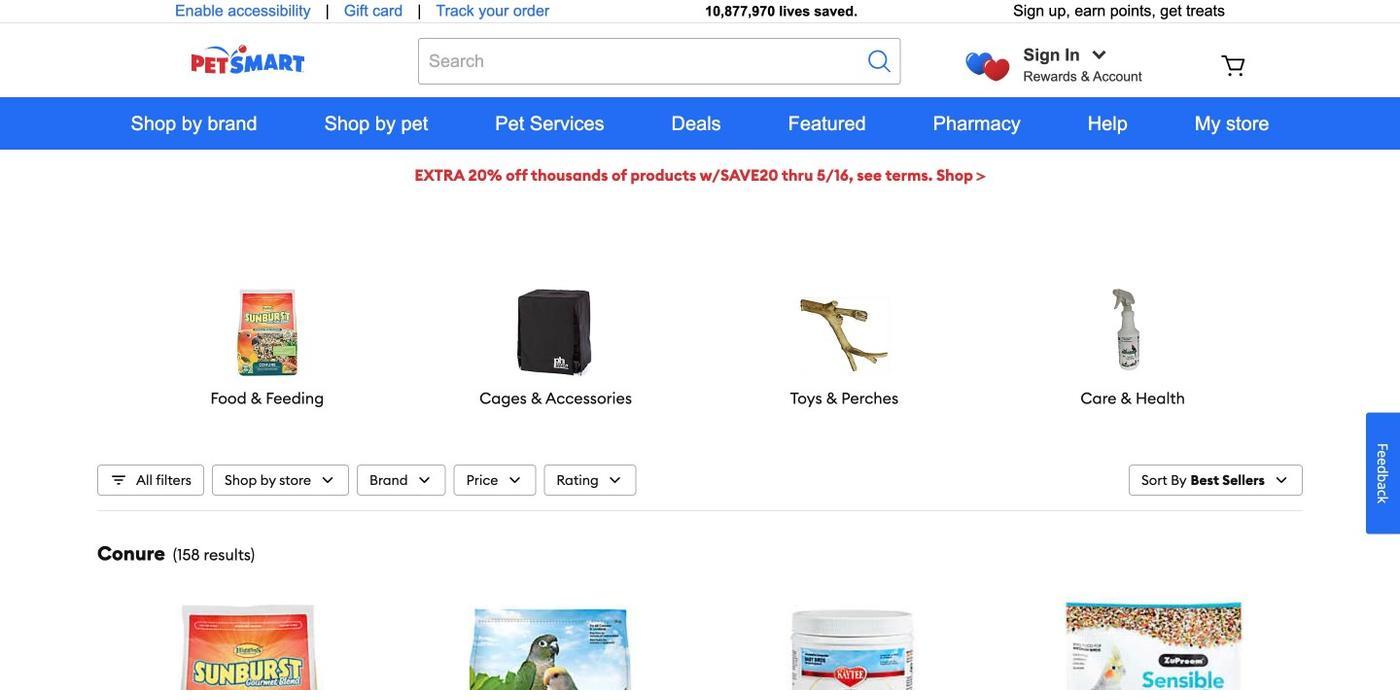Task type: describe. For each thing, give the bounding box(es) containing it.
cages & accessories image
[[509, 278, 603, 379]]

loyalty icon image
[[966, 52, 1010, 81]]

kaytee® fdph feather conure/lovebird bird food image
[[439, 597, 660, 690]]



Task type: locate. For each thing, give the bounding box(es) containing it.
kaytee® exact® hand feeding baby bird formula image
[[740, 597, 962, 690]]

petsmart image
[[156, 45, 340, 74]]

zupreem® sensible seed medium bird food image
[[1042, 597, 1263, 690]]

care & health image
[[1086, 278, 1180, 379]]

None field
[[418, 38, 901, 85]]

search image
[[866, 48, 893, 75]]

None search field
[[418, 38, 901, 85]]

search search field
[[418, 38, 901, 85]]

higgins sunburst gourmet blend conure food image
[[137, 597, 359, 690]]

food & feeding image
[[221, 278, 314, 379]]

toys & perches image
[[798, 278, 891, 379]]



Task type: vqa. For each thing, say whether or not it's contained in the screenshot.
Of to the left
no



